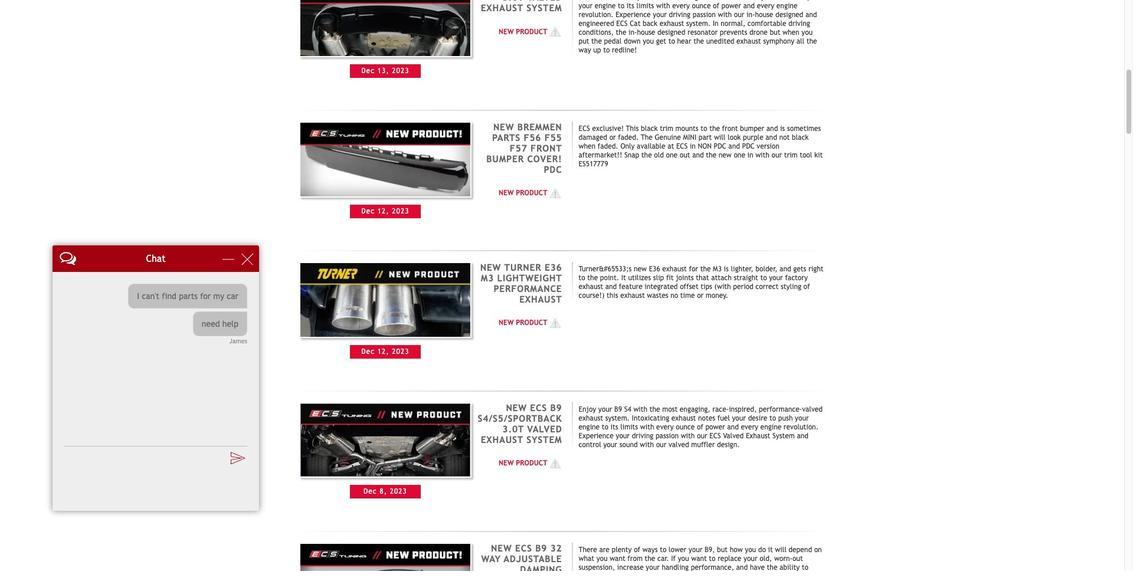 Task type: locate. For each thing, give the bounding box(es) containing it.
new inside 'new ecs b9 32 way adjustable dampi'
[[491, 543, 512, 554]]

every
[[657, 423, 674, 432], [741, 423, 759, 432]]

4 image for new ecs b9 s4/s5/sportback 3.0t valved exhaust system
[[548, 458, 563, 470]]

2 4 image from the top
[[548, 318, 563, 329]]

our down passion
[[657, 441, 667, 449]]

0 vertical spatial 4 image
[[548, 188, 563, 200]]

m3 up attach
[[714, 265, 722, 273]]

power
[[706, 423, 726, 432]]

0 horizontal spatial one
[[667, 151, 678, 160]]

e36 for turner
[[545, 262, 563, 273]]

1 dec 12, 2023 link from the top
[[299, 122, 472, 218]]

you right if
[[678, 555, 690, 563]]

new turner e36 m3 lightweight performance exhaust
[[481, 262, 563, 305]]

1 horizontal spatial in
[[748, 151, 754, 160]]

the
[[710, 125, 721, 133], [642, 151, 652, 160], [707, 151, 717, 160], [701, 265, 711, 273], [588, 274, 598, 282], [650, 406, 661, 414], [645, 555, 656, 563], [768, 564, 778, 572]]

1 horizontal spatial e36
[[649, 265, 661, 273]]

new product for ecs
[[499, 460, 548, 468]]

1 horizontal spatial black
[[792, 134, 809, 142]]

2 vertical spatial of
[[634, 546, 641, 554]]

our down the 'version'
[[772, 151, 783, 160]]

new for ecs
[[506, 403, 527, 413]]

new inside new ecs b9 s4/s5/sportback 3.0t valved exhaust system
[[506, 403, 527, 413]]

0 horizontal spatial new
[[634, 265, 647, 273]]

dec left 8,
[[364, 488, 377, 496]]

0 vertical spatial faded.
[[619, 134, 639, 142]]

b9 inside enjoy your b9 s4 with the most engaging, race-inspired, performance-valved exhaust system. intoxicating exhaust notes fuel your desire to push your engine to its limits with every ounce of power and every engine revolution. experience your driving passion with our ecs valved exhaust system and control your sound with our valved muffler design.
[[615, 406, 623, 414]]

ecs inside new ecs b9 s4/s5/sportback 3.0t valved exhaust system
[[531, 403, 548, 413]]

performance
[[494, 283, 563, 294]]

0 vertical spatial dec 12, 2023
[[362, 207, 410, 215]]

to up performance,
[[710, 555, 716, 563]]

1 horizontal spatial trim
[[785, 151, 798, 160]]

ecs down power on the right bottom of the page
[[710, 432, 721, 440]]

2 horizontal spatial b9
[[615, 406, 623, 414]]

2023 for new bremmen parts f56 f55 f57  front bumper cover! pdc
[[392, 207, 410, 215]]

1 vertical spatial is
[[724, 265, 729, 273]]

what
[[579, 555, 595, 563]]

0 vertical spatial 12,
[[378, 207, 390, 215]]

e36 up the slip
[[649, 265, 661, 273]]

new for 'new ecs b9 rs5 3.0t valved exhaust system' image on the left of page
[[499, 28, 514, 36]]

1 horizontal spatial our
[[697, 432, 708, 440]]

out
[[680, 151, 691, 160], [793, 555, 804, 563]]

do
[[759, 546, 767, 554]]

new inside new bremmen parts f56 f55 f57  front bumper cover! pdc
[[494, 122, 515, 132]]

of down the notes on the right bottom of the page
[[697, 423, 704, 432]]

product for turner
[[516, 319, 548, 327]]

1 vertical spatial in
[[748, 151, 754, 160]]

b9 up system.
[[615, 406, 623, 414]]

with inside ecs exclusive!  this black trim mounts to the front bumper and is sometimes damaged or faded.    the genuine mini part will look purple and not black when faded.   only available at ecs in non pdc and pdc version aftermarket!!  snap the old one out and the new one in with our trim tool kit es517779
[[756, 151, 770, 160]]

1 12, from the top
[[378, 207, 390, 215]]

the inside enjoy your b9 s4 with the most engaging, race-inspired, performance-valved exhaust system. intoxicating exhaust notes fuel your desire to push your engine to its limits with every ounce of power and every engine revolution. experience your driving passion with our ecs valved exhaust system and control your sound with our valved muffler design.
[[650, 406, 661, 414]]

of inside there are plenty of ways to lower your b9, but how you do it will depend on what you want from the car. if you want to replace your old, worn-out suspension, increase your handling performance, and have the ability
[[634, 546, 641, 554]]

0 vertical spatial out
[[680, 151, 691, 160]]

2023 down the new bremmen parts f56 f55 f57  front bumper cover! pdc image
[[392, 207, 410, 215]]

4 image for new bremmen parts f56 f55 f57  front bumper cover! pdc
[[548, 188, 563, 200]]

is up not
[[781, 125, 786, 133]]

1 horizontal spatial system
[[773, 432, 795, 440]]

your up correct at the right of the page
[[770, 274, 784, 282]]

is up attach
[[724, 265, 729, 273]]

2 vertical spatial 4 image
[[548, 458, 563, 470]]

faded. up the aftermarket!!
[[598, 142, 619, 151]]

0 horizontal spatial trim
[[660, 125, 674, 133]]

1 horizontal spatial engine
[[761, 423, 782, 432]]

0 horizontal spatial in
[[690, 142, 696, 151]]

0 horizontal spatial our
[[657, 441, 667, 449]]

4 image
[[548, 188, 563, 200], [548, 318, 563, 329], [548, 458, 563, 470]]

1 horizontal spatial out
[[793, 555, 804, 563]]

0 horizontal spatial b9
[[536, 543, 548, 554]]

tips
[[701, 283, 713, 291]]

will up worn-
[[776, 546, 787, 554]]

system down s4/s5/sportback
[[527, 435, 563, 445]]

2 12, from the top
[[378, 348, 390, 356]]

new down look
[[719, 151, 732, 160]]

0 horizontal spatial out
[[680, 151, 691, 160]]

how
[[730, 546, 743, 554]]

with down ounce
[[681, 432, 695, 440]]

0 horizontal spatial or
[[610, 134, 616, 142]]

8,
[[380, 488, 387, 496]]

exhaust down s4/s5/sportback
[[481, 435, 524, 445]]

to up car.
[[660, 546, 667, 554]]

2 one from the left
[[734, 151, 746, 160]]

exhaust down lightweight
[[520, 294, 563, 305]]

4 new product from the top
[[499, 460, 548, 468]]

0 horizontal spatial valved
[[669, 441, 690, 449]]

32
[[551, 543, 563, 554]]

e36 inside new turner e36 m3 lightweight performance exhaust
[[545, 262, 563, 273]]

b9 left enjoy
[[551, 403, 563, 413]]

1 vertical spatial of
[[697, 423, 704, 432]]

faded.
[[619, 134, 639, 142], [598, 142, 619, 151]]

will inside there are plenty of ways to lower your b9, but how you do it will depend on what you want from the car. if you want to replace your old, worn-out suspension, increase your handling performance, and have the ability
[[776, 546, 787, 554]]

dec 12, 2023
[[362, 207, 410, 215], [362, 348, 410, 356]]

b9 inside 'new ecs b9 32 way adjustable dampi'
[[536, 543, 548, 554]]

in down mini
[[690, 142, 696, 151]]

you left "do"
[[745, 546, 757, 554]]

2 new product from the top
[[499, 189, 548, 198]]

0 vertical spatial in
[[690, 142, 696, 151]]

old,
[[760, 555, 773, 563]]

ecs left 32
[[516, 543, 533, 554]]

feature
[[619, 283, 643, 291]]

every down desire
[[741, 423, 759, 432]]

will down the front
[[715, 134, 726, 142]]

new up f57
[[494, 122, 515, 132]]

0 horizontal spatial pdc
[[544, 164, 563, 175]]

0 horizontal spatial of
[[634, 546, 641, 554]]

1 horizontal spatial or
[[698, 292, 704, 300]]

dec 12, 2023 down the new bremmen parts f56 f55 f57  front bumper cover! pdc image
[[362, 207, 410, 215]]

b9 left 32
[[536, 543, 548, 554]]

new bremmen parts f56 f55 f57  front bumper cover! pdc image
[[299, 122, 472, 198]]

2 dec 12, 2023 from the top
[[362, 348, 410, 356]]

0 horizontal spatial system
[[527, 435, 563, 445]]

exhaust inside new ecs b9 s4/s5/sportback 3.0t valved exhaust system
[[481, 435, 524, 445]]

system inside enjoy your b9 s4 with the most engaging, race-inspired, performance-valved exhaust system. intoxicating exhaust notes fuel your desire to push your engine to its limits with every ounce of power and every engine revolution. experience your driving passion with our ecs valved exhaust system and control your sound with our valved muffler design.
[[773, 432, 795, 440]]

2 horizontal spatial of
[[804, 283, 811, 291]]

1 dec 12, 2023 from the top
[[362, 207, 410, 215]]

ecs
[[579, 125, 591, 133], [677, 142, 688, 151], [531, 403, 548, 413], [710, 432, 721, 440], [516, 543, 533, 554]]

4 image down cover!
[[548, 188, 563, 200]]

e36 right turner
[[545, 262, 563, 273]]

1 vertical spatial trim
[[785, 151, 798, 160]]

0 horizontal spatial is
[[724, 265, 729, 273]]

s4/s5/sportback
[[478, 413, 563, 424]]

e36 inside turner&#65533;s new e36 exhaust for the m3 is lighter, bolder, and gets right to the point. it utilizes slip fit joints that attach straight to your factory exhaust and feature integrated offset tips (with period correct styling of course!) this exhaust wastes no time or money.
[[649, 265, 661, 273]]

dec 12, 2023 for new turner e36 m3 lightweight performance exhaust
[[362, 348, 410, 356]]

engine
[[579, 423, 600, 432], [761, 423, 782, 432]]

12, down new turner e36 m3 lightweight performance exhaust image
[[378, 348, 390, 356]]

exhaust inside new turner e36 m3 lightweight performance exhaust
[[520, 294, 563, 305]]

want
[[610, 555, 626, 563], [692, 555, 707, 563]]

your
[[770, 274, 784, 282], [599, 406, 613, 414], [733, 414, 747, 423], [796, 414, 809, 423], [616, 432, 630, 440], [604, 441, 618, 449], [689, 546, 703, 554], [744, 555, 758, 563], [646, 564, 660, 572]]

1 horizontal spatial one
[[734, 151, 746, 160]]

12, for new bremmen parts f56 f55 f57  front bumper cover! pdc
[[378, 207, 390, 215]]

product for ecs
[[516, 460, 548, 468]]

new
[[494, 122, 515, 132], [506, 403, 527, 413]]

1 horizontal spatial will
[[776, 546, 787, 554]]

one down at
[[667, 151, 678, 160]]

1 vertical spatial or
[[698, 292, 704, 300]]

1 vertical spatial new
[[634, 265, 647, 273]]

and
[[767, 125, 779, 133], [766, 134, 778, 142], [729, 142, 741, 151], [693, 151, 704, 160], [780, 265, 792, 273], [606, 283, 617, 291], [728, 423, 739, 432], [798, 432, 809, 440], [737, 564, 748, 572]]

1 horizontal spatial want
[[692, 555, 707, 563]]

1 horizontal spatial valved
[[724, 432, 744, 440]]

kit
[[815, 151, 823, 160]]

version
[[757, 142, 780, 151]]

2 vertical spatial our
[[657, 441, 667, 449]]

its
[[611, 423, 619, 432]]

new up utilizes
[[634, 265, 647, 273]]

1 vertical spatial faded.
[[598, 142, 619, 151]]

system down push
[[773, 432, 795, 440]]

0 horizontal spatial every
[[657, 423, 674, 432]]

joints
[[676, 274, 694, 282]]

0 vertical spatial our
[[772, 151, 783, 160]]

fuel
[[718, 414, 730, 423]]

b9,
[[705, 546, 715, 554]]

0 vertical spatial trim
[[660, 125, 674, 133]]

lightweight
[[498, 273, 563, 283]]

0 horizontal spatial engine
[[579, 423, 600, 432]]

new inside turner&#65533;s new e36 exhaust for the m3 is lighter, bolder, and gets right to the point. it utilizes slip fit joints that attach straight to your factory exhaust and feature integrated offset tips (with period correct styling of course!) this exhaust wastes no time or money.
[[634, 265, 647, 273]]

there are plenty of ways to lower your b9, but how you do it will depend on what you want from the car. if you want to replace your old, worn-out suspension, increase your handling performance, and have the ability 
[[579, 546, 826, 572]]

trim left tool
[[785, 151, 798, 160]]

new down 3.0t at left
[[499, 460, 514, 468]]

0 vertical spatial new
[[494, 122, 515, 132]]

new turner e36 m3 lightweight performance exhaust link
[[481, 262, 563, 305]]

1 vertical spatial dec 12, 2023
[[362, 348, 410, 356]]

dec 12, 2023 down new turner e36 m3 lightweight performance exhaust image
[[362, 348, 410, 356]]

new
[[719, 151, 732, 160], [634, 265, 647, 273]]

3 4 image from the top
[[548, 458, 563, 470]]

new ecs b9 32 way adjustable dampi link
[[482, 543, 563, 572]]

valved down passion
[[669, 441, 690, 449]]

0 vertical spatial of
[[804, 283, 811, 291]]

b9 inside new ecs b9 s4/s5/sportback 3.0t valved exhaust system
[[551, 403, 563, 413]]

in down purple
[[748, 151, 754, 160]]

turner
[[505, 262, 542, 273]]

dec down the new bremmen parts f56 f55 f57  front bumper cover! pdc image
[[362, 207, 375, 215]]

dec for new turner e36 m3 lightweight performance exhaust
[[362, 348, 375, 356]]

engine up experience in the right of the page
[[579, 423, 600, 432]]

0 vertical spatial new
[[719, 151, 732, 160]]

tool
[[800, 151, 813, 160]]

with down the 'version'
[[756, 151, 770, 160]]

new down performance
[[499, 319, 514, 327]]

sound
[[620, 441, 638, 449]]

1 horizontal spatial every
[[741, 423, 759, 432]]

new up 3.0t at left
[[506, 403, 527, 413]]

4 product from the top
[[516, 460, 548, 468]]

1 vertical spatial dec 12, 2023 link
[[299, 262, 472, 359]]

1 horizontal spatial b9
[[551, 403, 563, 413]]

every up passion
[[657, 423, 674, 432]]

4 image down new ecs b9 s4/s5/sportback 3.0t valved exhaust system
[[548, 458, 563, 470]]

1 horizontal spatial m3
[[714, 265, 722, 273]]

1 want from the left
[[610, 555, 626, 563]]

1 new product from the top
[[499, 28, 548, 36]]

performance-
[[760, 406, 803, 414]]

4 image down performance
[[548, 318, 563, 329]]

es517779
[[579, 160, 609, 168]]

dec 12, 2023 link
[[299, 122, 472, 218], [299, 262, 472, 359]]

1 vertical spatial 12,
[[378, 348, 390, 356]]

from
[[628, 555, 643, 563]]

e36 for new
[[649, 265, 661, 273]]

0 vertical spatial valved
[[803, 406, 823, 414]]

0 horizontal spatial will
[[715, 134, 726, 142]]

of up 'from'
[[634, 546, 641, 554]]

non
[[698, 142, 712, 151]]

the
[[641, 134, 653, 142]]

1 horizontal spatial of
[[697, 423, 704, 432]]

our inside ecs exclusive!  this black trim mounts to the front bumper and is sometimes damaged or faded.    the genuine mini part will look purple and not black when faded.   only available at ecs in non pdc and pdc version aftermarket!!  snap the old one out and the new one in with our trim tool kit es517779
[[772, 151, 783, 160]]

1 vertical spatial 4 image
[[548, 318, 563, 329]]

1 horizontal spatial new
[[719, 151, 732, 160]]

1 vertical spatial new
[[506, 403, 527, 413]]

bumper
[[741, 125, 765, 133]]

3 new product from the top
[[499, 319, 548, 327]]

new inside new turner e36 m3 lightweight performance exhaust
[[481, 262, 502, 273]]

performance,
[[691, 564, 735, 572]]

ecs up damaged
[[579, 125, 591, 133]]

way
[[482, 554, 501, 564]]

2 dec 12, 2023 link from the top
[[299, 262, 472, 359]]

2023 right 8,
[[390, 488, 407, 496]]

system.
[[606, 414, 630, 423]]

to
[[701, 125, 708, 133], [579, 274, 586, 282], [761, 274, 768, 282], [770, 414, 777, 423], [602, 423, 609, 432], [660, 546, 667, 554], [710, 555, 716, 563]]

2023 for new turner e36 m3 lightweight performance exhaust
[[392, 348, 410, 356]]

push
[[779, 414, 793, 423]]

pdc down front
[[544, 164, 563, 175]]

0 horizontal spatial want
[[610, 555, 626, 563]]

your down car.
[[646, 564, 660, 572]]

valved up the revolution.
[[803, 406, 823, 414]]

2 horizontal spatial our
[[772, 151, 783, 160]]

want down b9,
[[692, 555, 707, 563]]

or down tips
[[698, 292, 704, 300]]

0 horizontal spatial black
[[641, 125, 658, 133]]

one down look
[[734, 151, 746, 160]]

new for the "new ecs b9 s4/s5/sportback 3.0t valved exhaust system" image
[[499, 460, 514, 468]]

old
[[655, 151, 664, 160]]

m3 left turner
[[481, 273, 494, 283]]

exhaust down desire
[[746, 432, 771, 440]]

1 vertical spatial out
[[793, 555, 804, 563]]

0 vertical spatial dec 12, 2023 link
[[299, 122, 472, 218]]

black down the sometimes
[[792, 134, 809, 142]]

new product for turner
[[499, 319, 548, 327]]

of inside turner&#65533;s new e36 exhaust for the m3 is lighter, bolder, and gets right to the point. it utilizes slip fit joints that attach straight to your factory exhaust and feature integrated offset tips (with period correct styling of course!) this exhaust wastes no time or money.
[[804, 283, 811, 291]]

experience
[[579, 432, 614, 440]]

handling
[[662, 564, 689, 572]]

(with
[[715, 283, 732, 291]]

3 product from the top
[[516, 319, 548, 327]]

the up 'intoxicating'
[[650, 406, 661, 414]]

valved inside enjoy your b9 s4 with the most engaging, race-inspired, performance-valved exhaust system. intoxicating exhaust notes fuel your desire to push your engine to its limits with every ounce of power and every engine revolution. experience your driving passion with our ecs valved exhaust system and control your sound with our valved muffler design.
[[724, 432, 744, 440]]

race-
[[713, 406, 729, 414]]

faded. up only
[[619, 134, 639, 142]]

0 vertical spatial is
[[781, 125, 786, 133]]

new left 32
[[491, 543, 512, 554]]

limits
[[621, 423, 639, 432]]

dec down new turner e36 m3 lightweight performance exhaust image
[[362, 348, 375, 356]]

ecs right at
[[677, 142, 688, 151]]

pdc right non
[[714, 142, 727, 151]]

12, down the new bremmen parts f56 f55 f57  front bumper cover! pdc image
[[378, 207, 390, 215]]

will
[[715, 134, 726, 142], [776, 546, 787, 554]]

time
[[681, 292, 695, 300]]

new left turner
[[481, 262, 502, 273]]

to up part at the right top
[[701, 125, 708, 133]]

1 vertical spatial will
[[776, 546, 787, 554]]

product
[[516, 28, 548, 36], [516, 189, 548, 198], [516, 319, 548, 327], [516, 460, 548, 468]]

of inside enjoy your b9 s4 with the most engaging, race-inspired, performance-valved exhaust system. intoxicating exhaust notes fuel your desire to push your engine to its limits with every ounce of power and every engine revolution. experience your driving passion with our ecs valved exhaust system and control your sound with our valved muffler design.
[[697, 423, 704, 432]]

our up the muffler
[[697, 432, 708, 440]]

2 engine from the left
[[761, 423, 782, 432]]

aftermarket!!
[[579, 151, 623, 160]]

4 image for new turner e36 m3 lightweight performance exhaust
[[548, 318, 563, 329]]

or down the exclusive!
[[610, 134, 616, 142]]

for
[[690, 265, 699, 273]]

new left 4 icon at the left top of page
[[499, 28, 514, 36]]

2023
[[392, 67, 410, 75], [392, 207, 410, 215], [392, 348, 410, 356], [390, 488, 407, 496]]

when
[[579, 142, 596, 151]]

1 horizontal spatial valved
[[803, 406, 823, 414]]

dec 12, 2023 for new bremmen parts f56 f55 f57  front bumper cover! pdc
[[362, 207, 410, 215]]

trim
[[660, 125, 674, 133], [785, 151, 798, 160]]

valved inside new ecs b9 s4/s5/sportback 3.0t valved exhaust system
[[528, 424, 563, 435]]

of down "factory"
[[804, 283, 811, 291]]

new down the bumper
[[499, 189, 514, 198]]

your down inspired,
[[733, 414, 747, 423]]

part
[[699, 134, 712, 142]]

only
[[621, 142, 635, 151]]

1 horizontal spatial is
[[781, 125, 786, 133]]

cover!
[[528, 154, 563, 164]]

you down 'are' on the bottom right of the page
[[597, 555, 608, 563]]

0 horizontal spatial e36
[[545, 262, 563, 273]]

0 vertical spatial or
[[610, 134, 616, 142]]

revolution.
[[784, 423, 819, 432]]

m3 inside new turner e36 m3 lightweight performance exhaust
[[481, 273, 494, 283]]

1 4 image from the top
[[548, 188, 563, 200]]

trim up genuine
[[660, 125, 674, 133]]

black up the
[[641, 125, 658, 133]]

2 product from the top
[[516, 189, 548, 198]]

0 vertical spatial will
[[715, 134, 726, 142]]

with down driving
[[640, 441, 654, 449]]

at
[[668, 142, 675, 151]]

fit
[[667, 274, 674, 282]]

2 every from the left
[[741, 423, 759, 432]]

valved right 3.0t at left
[[528, 424, 563, 435]]

0 horizontal spatial m3
[[481, 273, 494, 283]]

1 vertical spatial black
[[792, 134, 809, 142]]

exhaust inside enjoy your b9 s4 with the most engaging, race-inspired, performance-valved exhaust system. intoxicating exhaust notes fuel your desire to push your engine to its limits with every ounce of power and every engine revolution. experience your driving passion with our ecs valved exhaust system and control your sound with our valved muffler design.
[[746, 432, 771, 440]]

the down old, on the right bottom of the page
[[768, 564, 778, 572]]

0 horizontal spatial valved
[[528, 424, 563, 435]]



Task type: vqa. For each thing, say whether or not it's contained in the screenshot.
MANUAL
no



Task type: describe. For each thing, give the bounding box(es) containing it.
plenty
[[612, 546, 632, 554]]

1 horizontal spatial pdc
[[714, 142, 727, 151]]

available
[[637, 142, 666, 151]]

notes
[[699, 414, 716, 423]]

ways
[[643, 546, 658, 554]]

lower
[[669, 546, 687, 554]]

this
[[607, 292, 619, 300]]

period
[[734, 283, 754, 291]]

most
[[663, 406, 678, 414]]

new ecs b9 s4/s5/sportback 3.0t valved exhaust system
[[478, 403, 563, 445]]

1 vertical spatial our
[[697, 432, 708, 440]]

1 one from the left
[[667, 151, 678, 160]]

design.
[[718, 441, 740, 449]]

ability
[[780, 564, 800, 572]]

it
[[622, 274, 626, 282]]

new bremmen parts f56 f55 f57  front bumper cover! pdc link
[[487, 122, 563, 175]]

the down non
[[707, 151, 717, 160]]

sometimes
[[788, 125, 822, 133]]

new for new turner e36 m3 lightweight performance exhaust image
[[499, 319, 514, 327]]

look
[[728, 134, 741, 142]]

dec 12, 2023 link for new bremmen parts f56 f55 f57  front bumper cover! pdc
[[299, 122, 472, 218]]

ecs exclusive!  this black trim mounts to the front bumper and is sometimes damaged or faded.    the genuine mini part will look purple and not black when faded.   only available at ecs in non pdc and pdc version aftermarket!!  snap the old one out and the new one in with our trim tool kit es517779
[[579, 125, 823, 168]]

front
[[723, 125, 739, 133]]

1 vertical spatial valved
[[669, 441, 690, 449]]

turner&#65533;s
[[579, 265, 632, 273]]

2 want from the left
[[692, 555, 707, 563]]

1 engine from the left
[[579, 423, 600, 432]]

bremmen
[[518, 122, 563, 132]]

2023 for new ecs b9 s4/s5/sportback 3.0t valved exhaust system
[[390, 488, 407, 496]]

turner&#65533;s new e36 exhaust for the m3 is lighter, bolder, and gets right to the point. it utilizes slip fit joints that attach straight to your factory exhaust and feature integrated offset tips (with period correct styling of course!) this exhaust wastes no time or money.
[[579, 265, 824, 300]]

ecs inside 'new ecs b9 32 way adjustable dampi'
[[516, 543, 533, 554]]

f57
[[510, 143, 528, 154]]

exhaust down enjoy
[[579, 414, 604, 423]]

enjoy
[[579, 406, 597, 414]]

exhaust up fit
[[663, 265, 687, 273]]

exclusive!
[[593, 125, 624, 133]]

front
[[531, 143, 563, 154]]

it
[[769, 546, 774, 554]]

0 horizontal spatial you
[[597, 555, 608, 563]]

purple
[[744, 134, 764, 142]]

dec 13, 2023 link
[[299, 0, 472, 78]]

to down bolder,
[[761, 274, 768, 282]]

product for bremmen
[[516, 189, 548, 198]]

1 every from the left
[[657, 423, 674, 432]]

or inside turner&#65533;s new e36 exhaust for the m3 is lighter, bolder, and gets right to the point. it utilizes slip fit joints that attach straight to your factory exhaust and feature integrated offset tips (with period correct styling of course!) this exhaust wastes no time or money.
[[698, 292, 704, 300]]

exhaust up course!)
[[579, 283, 604, 291]]

wastes
[[647, 292, 669, 300]]

snap
[[625, 151, 640, 160]]

offset
[[680, 283, 699, 291]]

12, for new turner e36 m3 lightweight performance exhaust
[[378, 348, 390, 356]]

increase
[[618, 564, 644, 572]]

point.
[[601, 274, 620, 282]]

control
[[579, 441, 602, 449]]

this
[[626, 125, 639, 133]]

factory
[[786, 274, 808, 282]]

worn-
[[775, 555, 793, 563]]

with down 'intoxicating'
[[641, 423, 655, 432]]

are
[[600, 546, 610, 554]]

will inside ecs exclusive!  this black trim mounts to the front bumper and is sometimes damaged or faded.    the genuine mini part will look purple and not black when faded.   only available at ecs in non pdc and pdc version aftermarket!!  snap the old one out and the new one in with our trim tool kit es517779
[[715, 134, 726, 142]]

slip
[[654, 274, 665, 282]]

straight
[[734, 274, 759, 282]]

new ecs b9 32 way adjustable dampi
[[482, 543, 563, 572]]

dec left 13, at the top left
[[362, 67, 375, 75]]

new ecs b9 rs5 3.0t valved exhaust system image
[[299, 0, 472, 57]]

new ecs b9 32 way adjustable damping coilovers image
[[299, 543, 472, 572]]

genuine
[[655, 134, 681, 142]]

the down turner&#65533;s
[[588, 274, 598, 282]]

dec 13, 2023
[[362, 67, 410, 75]]

not
[[780, 134, 790, 142]]

ecs inside enjoy your b9 s4 with the most engaging, race-inspired, performance-valved exhaust system. intoxicating exhaust notes fuel your desire to push your engine to its limits with every ounce of power and every engine revolution. experience your driving passion with our ecs valved exhaust system and control your sound with our valved muffler design.
[[710, 432, 721, 440]]

desire
[[749, 414, 768, 423]]

1 horizontal spatial you
[[678, 555, 690, 563]]

attach
[[712, 274, 732, 282]]

dec 8, 2023 link
[[299, 403, 472, 499]]

2 horizontal spatial pdc
[[743, 142, 755, 151]]

damaged
[[579, 134, 608, 142]]

is inside turner&#65533;s new e36 exhaust for the m3 is lighter, bolder, and gets right to the point. it utilizes slip fit joints that attach straight to your factory exhaust and feature integrated offset tips (with period correct styling of course!) this exhaust wastes no time or money.
[[724, 265, 729, 273]]

lighter,
[[731, 265, 754, 273]]

dec 12, 2023 link for new turner e36 m3 lightweight performance exhaust
[[299, 262, 472, 359]]

depend
[[789, 546, 813, 554]]

exhaust down feature
[[621, 292, 645, 300]]

dec for new ecs b9 s4/s5/sportback 3.0t valved exhaust system
[[364, 488, 377, 496]]

dec for new bremmen parts f56 f55 f57  front bumper cover! pdc
[[362, 207, 375, 215]]

exhaust for valved
[[481, 435, 524, 445]]

replace
[[718, 555, 742, 563]]

and inside there are plenty of ways to lower your b9, but how you do it will depend on what you want from the car. if you want to replace your old, worn-out suspension, increase your handling performance, and have the ability
[[737, 564, 748, 572]]

4 image
[[548, 26, 563, 38]]

f56
[[524, 132, 542, 143]]

mini
[[684, 134, 697, 142]]

2023 right 13, at the top left
[[392, 67, 410, 75]]

new bremmen parts f56 f55 f57  front bumper cover! pdc
[[487, 122, 563, 175]]

dec 8, 2023
[[364, 488, 407, 496]]

right
[[809, 265, 824, 273]]

1 product from the top
[[516, 28, 548, 36]]

mounts
[[676, 125, 699, 133]]

b9 for s4/s5/sportback
[[551, 403, 563, 413]]

on
[[815, 546, 823, 554]]

to up course!)
[[579, 274, 586, 282]]

0 vertical spatial black
[[641, 125, 658, 133]]

3.0t
[[503, 424, 524, 435]]

muffler
[[692, 441, 716, 449]]

exhaust up ounce
[[672, 414, 697, 423]]

the up part at the right top
[[710, 125, 721, 133]]

exhaust for performance
[[520, 294, 563, 305]]

pdc inside new bremmen parts f56 f55 f57  front bumper cover! pdc
[[544, 164, 563, 175]]

new for bremmen
[[494, 122, 515, 132]]

utilizes
[[629, 274, 652, 282]]

intoxicating
[[632, 414, 670, 423]]

b9 for s4
[[615, 406, 623, 414]]

the down the ways
[[645, 555, 656, 563]]

your up the sound
[[616, 432, 630, 440]]

new product for bremmen
[[499, 189, 548, 198]]

your left b9,
[[689, 546, 703, 554]]

is inside ecs exclusive!  this black trim mounts to the front bumper and is sometimes damaged or faded.    the genuine mini part will look purple and not black when faded.   only available at ecs in non pdc and pdc version aftermarket!!  snap the old one out and the new one in with our trim tool kit es517779
[[781, 125, 786, 133]]

new ecs b9 s4/s5/sportback 3.0t valved exhaust system image
[[299, 403, 472, 479]]

your up have
[[744, 555, 758, 563]]

to left its
[[602, 423, 609, 432]]

suspension,
[[579, 564, 616, 572]]

new for the new bremmen parts f56 f55 f57  front bumper cover! pdc image
[[499, 189, 514, 198]]

that
[[696, 274, 710, 282]]

out inside ecs exclusive!  this black trim mounts to the front bumper and is sometimes damaged or faded.    the genuine mini part will look purple and not black when faded.   only available at ecs in non pdc and pdc version aftermarket!!  snap the old one out and the new one in with our trim tool kit es517779
[[680, 151, 691, 160]]

out inside there are plenty of ways to lower your b9, but how you do it will depend on what you want from the car. if you want to replace your old, worn-out suspension, increase your handling performance, and have the ability
[[793, 555, 804, 563]]

your up the revolution.
[[796, 414, 809, 423]]

f55
[[545, 132, 563, 143]]

the down available
[[642, 151, 652, 160]]

b9 for 32
[[536, 543, 548, 554]]

your down experience in the right of the page
[[604, 441, 618, 449]]

engaging,
[[680, 406, 711, 414]]

money.
[[706, 292, 729, 300]]

new turner e36 m3 lightweight performance exhaust image
[[299, 262, 472, 338]]

new inside ecs exclusive!  this black trim mounts to the front bumper and is sometimes damaged or faded.    the genuine mini part will look purple and not black when faded.   only available at ecs in non pdc and pdc version aftermarket!!  snap the old one out and the new one in with our trim tool kit es517779
[[719, 151, 732, 160]]

to down performance-
[[770, 414, 777, 423]]

2 horizontal spatial you
[[745, 546, 757, 554]]

correct
[[756, 283, 779, 291]]

enjoy your b9 s4 with the most engaging, race-inspired, performance-valved exhaust system. intoxicating exhaust notes fuel your desire to push your engine to its limits with every ounce of power and every engine revolution. experience your driving passion with our ecs valved exhaust system and control your sound with our valved muffler design.
[[579, 406, 823, 449]]

m3 inside turner&#65533;s new e36 exhaust for the m3 is lighter, bolder, and gets right to the point. it utilizes slip fit joints that attach straight to your factory exhaust and feature integrated offset tips (with period correct styling of course!) this exhaust wastes no time or money.
[[714, 265, 722, 273]]

to inside ecs exclusive!  this black trim mounts to the front bumper and is sometimes damaged or faded.    the genuine mini part will look purple and not black when faded.   only available at ecs in non pdc and pdc version aftermarket!!  snap the old one out and the new one in with our trim tool kit es517779
[[701, 125, 708, 133]]

s4
[[625, 406, 632, 414]]

the up that
[[701, 265, 711, 273]]

no
[[671, 292, 679, 300]]

your up system.
[[599, 406, 613, 414]]

or inside ecs exclusive!  this black trim mounts to the front bumper and is sometimes damaged or faded.    the genuine mini part will look purple and not black when faded.   only available at ecs in non pdc and pdc version aftermarket!!  snap the old one out and the new one in with our trim tool kit es517779
[[610, 134, 616, 142]]

your inside turner&#65533;s new e36 exhaust for the m3 is lighter, bolder, and gets right to the point. it utilizes slip fit joints that attach straight to your factory exhaust and feature integrated offset tips (with period correct styling of course!) this exhaust wastes no time or money.
[[770, 274, 784, 282]]

passion
[[656, 432, 679, 440]]

with right s4 at the right of the page
[[634, 406, 648, 414]]

system inside new ecs b9 s4/s5/sportback 3.0t valved exhaust system
[[527, 435, 563, 445]]

new ecs b9 s4/s5/sportback 3.0t valved exhaust system link
[[478, 403, 563, 445]]

inspired,
[[729, 406, 757, 414]]

car.
[[658, 555, 670, 563]]

course!)
[[579, 292, 605, 300]]



